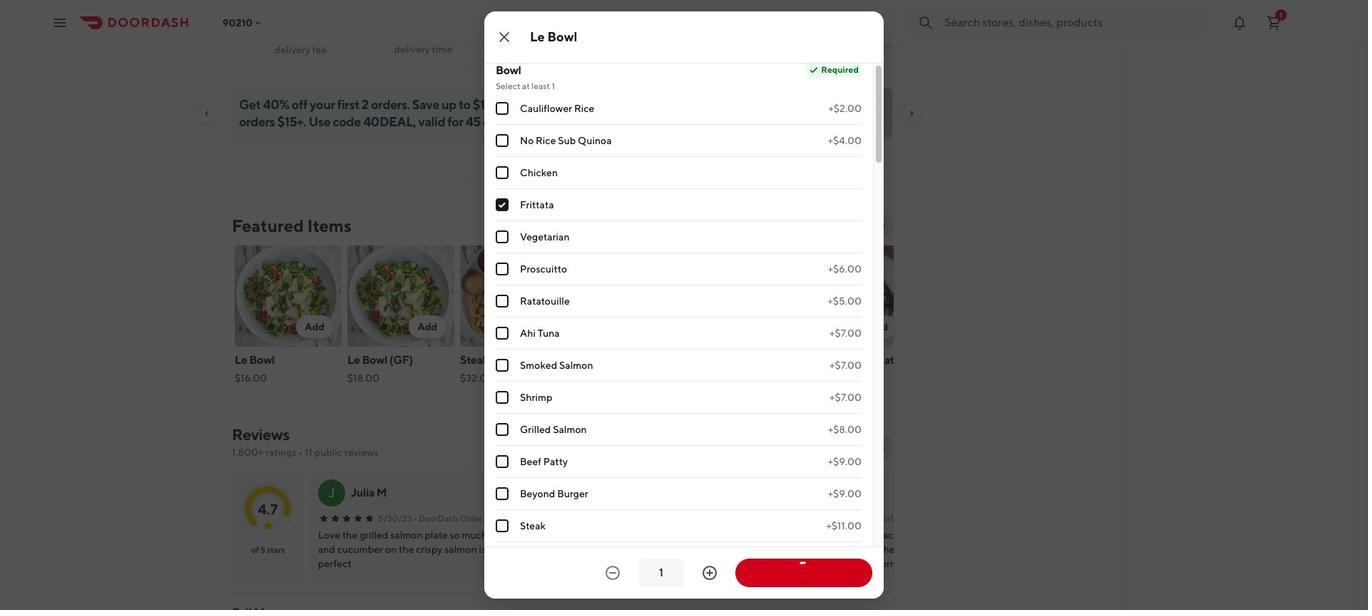 Task type: vqa. For each thing, say whether or not it's contained in the screenshot.
bottommost $16.00
yes



Task type: locate. For each thing, give the bounding box(es) containing it.
1 vertical spatial $16.00
[[820, 566, 858, 580]]

+$9.00 up 12/25/22
[[828, 488, 862, 500]]

salmon inside grilled salmon plate (gf)
[[609, 353, 647, 367]]

reviews 1,800+ ratings • 11 public reviews
[[232, 425, 379, 458]]

1 right notification bell icon
[[1280, 10, 1283, 19]]

1 add button from the left
[[296, 315, 333, 338]]

add inside add to cart - $16.00 button
[[751, 566, 774, 580]]

delivery
[[394, 44, 430, 55], [275, 44, 311, 55]]

0 horizontal spatial doordash
[[419, 513, 458, 524]]

min
[[422, 30, 441, 44]]

$16.00 up reviews link
[[235, 373, 267, 384]]

doordash right 12/25/22
[[872, 513, 911, 524]]

4.7
[[258, 501, 278, 517]]

1 delivery from the left
[[394, 44, 430, 55]]

le inside "le bowl $16.00"
[[235, 353, 247, 367]]

julia m
[[351, 486, 387, 500]]

0 vertical spatial burger
[[686, 369, 721, 383]]

grilled inside grilled salmon plate (gf) $26.00
[[799, 353, 833, 367]]

1 vertical spatial 1
[[552, 81, 555, 92]]

your
[[310, 97, 335, 112]]

0 horizontal spatial beef
[[520, 456, 542, 468]]

1 horizontal spatial to
[[776, 566, 787, 580]]

bowl up least
[[548, 29, 578, 44]]

40deal,
[[363, 114, 416, 129]]

grilled salmon plate (gf) image inside button
[[573, 246, 680, 347]]

0 horizontal spatial order
[[460, 513, 483, 524]]

1 horizontal spatial plate
[[875, 353, 901, 367]]

2 horizontal spatial grilled
[[799, 353, 833, 367]]

add inside add review button
[[764, 443, 784, 454]]

1 items, open order cart image
[[1266, 14, 1283, 31]]

salmon for grilled salmon plate (gf)
[[609, 353, 647, 367]]

2 horizontal spatial •
[[867, 513, 870, 524]]

grilled for grilled salmon plate (gf)
[[573, 353, 607, 367]]

1 horizontal spatial grilled salmon plate (gf) image
[[799, 246, 906, 347]]

1 horizontal spatial grilled
[[573, 353, 607, 367]]

1 +$9.00 from the top
[[828, 456, 862, 468]]

doordash
[[419, 513, 458, 524], [872, 513, 911, 524]]

0 vertical spatial $16.00
[[235, 373, 267, 384]]

orders.
[[371, 97, 410, 112]]

1 inside 'button'
[[1280, 10, 1283, 19]]

notification bell image
[[1232, 14, 1249, 31]]

grilled up $26.00 at the right bottom of the page
[[799, 353, 833, 367]]

+$7.00 for tuna
[[830, 328, 862, 339]]

2 vertical spatial +$7.00
[[830, 392, 862, 403]]

0 horizontal spatial burger
[[558, 488, 589, 500]]

1 horizontal spatial burger
[[686, 369, 721, 383]]

required
[[822, 64, 859, 75]]

$32.00
[[460, 373, 494, 384]]

steak-frites $32.00
[[460, 353, 522, 384]]

add button for grilled salmon plate (gf)
[[860, 315, 897, 338]]

2 horizontal spatial (gf)
[[799, 369, 822, 383]]

12/25/22 • doordash order
[[829, 513, 936, 524]]

0 horizontal spatial delivery
[[275, 44, 311, 55]]

1 +$7.00 from the top
[[830, 328, 862, 339]]

+$9.00 down previous icon
[[828, 456, 862, 468]]

+$7.00 up $26.00 at the right bottom of the page
[[830, 360, 862, 371]]

1 vertical spatial +$7.00
[[830, 360, 862, 371]]

2 delivery from the left
[[275, 44, 311, 55]]

fries
[[732, 369, 756, 383]]

2 +$9.00 from the top
[[828, 488, 862, 500]]

2 horizontal spatial le
[[530, 29, 545, 44]]

grilled right the smoked
[[573, 353, 607, 367]]

beef left patty
[[520, 456, 542, 468]]

reviews link
[[232, 425, 290, 444]]

select
[[496, 81, 521, 92]]

1 vertical spatial +$9.00
[[828, 488, 862, 500]]

le
[[530, 29, 545, 44], [235, 353, 247, 367], [348, 353, 360, 367]]

add for le bowl (gf)
[[418, 321, 438, 333]]

to inside get 40% off your first 2 orders. save up to $10 on orders $15+.  use code 40deal, valid for 45 days
[[459, 97, 471, 112]]

vegetarian
[[520, 231, 570, 243]]

add review button
[[756, 437, 829, 460]]

3 +$7.00 from the top
[[830, 392, 862, 403]]

plate inside grilled salmon plate (gf) $26.00
[[875, 353, 901, 367]]

ratatouille
[[520, 296, 570, 307]]

salmon for grilled salmon
[[553, 424, 587, 436]]

least
[[532, 81, 550, 92]]

0 horizontal spatial 1
[[552, 81, 555, 92]]

le bowl image
[[235, 246, 342, 347]]

le bowl (gf) $18.00
[[348, 353, 413, 384]]

plate for grilled salmon plate (gf)
[[649, 353, 675, 367]]

beef patty
[[520, 456, 568, 468]]

1,800+
[[232, 447, 264, 458]]

1 right least
[[552, 81, 555, 92]]

laura
[[802, 486, 831, 500]]

35
[[407, 30, 420, 44]]

+$9.00 for beef patty
[[828, 456, 862, 468]]

burger down 'grass'
[[686, 369, 721, 383]]

None radio
[[819, 27, 894, 56]]

burger
[[686, 369, 721, 383], [558, 488, 589, 500]]

1 plate from the left
[[649, 353, 675, 367]]

1
[[1280, 10, 1283, 19], [552, 81, 555, 92]]

3 add button from the left
[[522, 315, 559, 338]]

delivery left time
[[394, 44, 430, 55]]

0 vertical spatial +$9.00
[[828, 456, 862, 468]]

beef up fries
[[738, 353, 762, 367]]

steak frites image
[[460, 246, 567, 347]]

first
[[337, 97, 360, 112]]

0 vertical spatial beef
[[738, 353, 762, 367]]

0 vertical spatial rice
[[575, 103, 595, 114]]

no rice sub quinoa
[[520, 135, 612, 147]]

None checkbox
[[496, 134, 509, 147], [496, 263, 509, 276], [496, 327, 509, 340], [496, 359, 509, 372], [496, 134, 509, 147], [496, 263, 509, 276], [496, 327, 509, 340], [496, 359, 509, 372]]

1 horizontal spatial order
[[913, 513, 936, 524]]

burger left d
[[558, 488, 589, 500]]

add review
[[764, 443, 820, 454]]

use
[[309, 114, 331, 129]]

(gf) up $26.00 at the right bottom of the page
[[799, 369, 822, 383]]

bowl inside bowl select at least 1
[[496, 64, 521, 77]]

+$7.00 down +$5.00
[[830, 328, 862, 339]]

add
[[305, 321, 325, 333], [418, 321, 438, 333], [531, 321, 550, 333], [869, 321, 889, 333], [764, 443, 784, 454], [751, 566, 774, 580]]

2 add button from the left
[[409, 315, 446, 338]]

steak
[[520, 521, 546, 532]]

0 horizontal spatial plate
[[649, 353, 675, 367]]

bowl inside "le bowl $16.00"
[[249, 353, 275, 367]]

at
[[522, 81, 530, 92]]

1 vertical spatial burger
[[558, 488, 589, 500]]

None checkbox
[[496, 102, 509, 115], [496, 295, 509, 308], [496, 391, 509, 404], [496, 423, 509, 436], [496, 456, 509, 468], [496, 488, 509, 501], [496, 520, 509, 533], [496, 102, 509, 115], [496, 295, 509, 308], [496, 391, 509, 404], [496, 423, 509, 436], [496, 456, 509, 468], [496, 488, 509, 501], [496, 520, 509, 533]]

bowl up $18.00 at the bottom left of the page
[[362, 353, 388, 367]]

cara
[[577, 486, 600, 500]]

1 horizontal spatial $16.00
[[820, 566, 858, 580]]

plate
[[649, 353, 675, 367], [875, 353, 901, 367]]

• left 11
[[299, 447, 303, 458]]

1 horizontal spatial (gf)
[[573, 369, 597, 383]]

add for grilled salmon plate (gf)
[[869, 321, 889, 333]]

0 vertical spatial to
[[459, 97, 471, 112]]

• right 5/30/23 on the left bottom of the page
[[413, 513, 417, 524]]

le bowl dialog
[[485, 0, 884, 607]]

4 add button from the left
[[860, 315, 897, 338]]

1 horizontal spatial 1
[[1280, 10, 1283, 19]]

0 horizontal spatial to
[[459, 97, 471, 112]]

1 grilled salmon plate (gf) image from the left
[[573, 246, 680, 347]]

1 horizontal spatial beef
[[738, 353, 762, 367]]

grilled for grilled salmon plate (gf) $26.00
[[799, 353, 833, 367]]

+$5.00
[[828, 296, 862, 307]]

5/30/23
[[378, 513, 412, 524]]

(gf) inside grilled salmon plate (gf)
[[573, 369, 597, 383]]

0 horizontal spatial grilled
[[520, 424, 551, 436]]

1 inside bowl select at least 1
[[552, 81, 555, 92]]

bowl select at least 1
[[496, 64, 555, 92]]

1 horizontal spatial •
[[413, 513, 417, 524]]

$26.00
[[799, 388, 833, 400]]

smoked salmon
[[520, 360, 594, 371]]

to left cart
[[776, 566, 787, 580]]

featured
[[232, 216, 304, 236]]

bowl
[[548, 29, 578, 44], [496, 64, 521, 77], [249, 353, 275, 367], [362, 353, 388, 367]]

(gf)
[[390, 353, 413, 367], [573, 369, 597, 383], [799, 369, 822, 383]]

(gf) inside grilled salmon plate (gf) $26.00
[[799, 369, 822, 383]]

of
[[251, 545, 259, 555]]

+$7.00 for salmon
[[830, 360, 862, 371]]

Vegetarian checkbox
[[496, 231, 509, 244]]

$16.00
[[235, 373, 267, 384], [820, 566, 858, 580]]

beef inside grass fed beef burger & fries
[[738, 353, 762, 367]]

proscuitto
[[520, 264, 567, 275]]

+$8.00
[[829, 424, 862, 436]]

grilled inside the bowl 'group'
[[520, 424, 551, 436]]

grilled down shrimp at the bottom left
[[520, 424, 551, 436]]

laura h
[[802, 486, 841, 500]]

+$7.00
[[830, 328, 862, 339], [830, 360, 862, 371], [830, 392, 862, 403]]

0 horizontal spatial •
[[299, 447, 303, 458]]

burger inside the bowl 'group'
[[558, 488, 589, 500]]

of 5 stars
[[251, 545, 285, 555]]

0 horizontal spatial $16.00
[[235, 373, 267, 384]]

0 vertical spatial +$7.00
[[830, 328, 862, 339]]

m
[[377, 486, 387, 500]]

• right 12/25/22
[[867, 513, 870, 524]]

off
[[292, 97, 308, 112]]

0 horizontal spatial (gf)
[[390, 353, 413, 367]]

le inside dialog
[[530, 29, 545, 44]]

0 horizontal spatial grilled salmon plate (gf) image
[[573, 246, 680, 347]]

1 horizontal spatial le
[[348, 353, 360, 367]]

2 grilled salmon plate (gf) image from the left
[[799, 246, 906, 347]]

salmon inside grilled salmon plate (gf) $26.00
[[835, 353, 873, 367]]

plate inside grilled salmon plate (gf)
[[649, 353, 675, 367]]

salmon
[[609, 353, 647, 367], [835, 353, 873, 367], [560, 360, 594, 371], [553, 424, 587, 436]]

delivery down $0.00
[[275, 44, 311, 55]]

doordash right 5/30/23 on the left bottom of the page
[[419, 513, 458, 524]]

1 vertical spatial rice
[[536, 135, 556, 147]]

+$7.00 up +$8.00
[[830, 392, 862, 403]]

(gf) for grilled salmon plate (gf) $26.00
[[799, 369, 822, 383]]

2 +$7.00 from the top
[[830, 360, 862, 371]]

bowl inside le bowl (gf) $18.00
[[362, 353, 388, 367]]

for
[[448, 114, 464, 129]]

le inside le bowl (gf) $18.00
[[348, 353, 360, 367]]

increase quantity by 1 image
[[702, 565, 719, 582]]

c
[[553, 485, 562, 500]]

$18.00
[[348, 373, 380, 384]]

grass fed beef burger & fries button
[[683, 243, 796, 410]]

(gf) right the smoked
[[573, 369, 597, 383]]

$16.00 right -
[[820, 566, 858, 580]]

bowl up select
[[496, 64, 521, 77]]

to right up
[[459, 97, 471, 112]]

order
[[460, 513, 483, 524], [913, 513, 936, 524]]

rice up quinoa
[[575, 103, 595, 114]]

0 vertical spatial 1
[[1280, 10, 1283, 19]]

rice for cauliflower
[[575, 103, 595, 114]]

+$4.00
[[828, 135, 862, 147]]

$16.00 inside add to cart - $16.00 button
[[820, 566, 858, 580]]

•
[[299, 447, 303, 458], [413, 513, 417, 524], [867, 513, 870, 524]]

1 vertical spatial to
[[776, 566, 787, 580]]

2 plate from the left
[[875, 353, 901, 367]]

1 horizontal spatial doordash
[[872, 513, 911, 524]]

to
[[459, 97, 471, 112], [776, 566, 787, 580]]

grilled salmon plate (gf) image
[[573, 246, 680, 347], [799, 246, 906, 347]]

Frittata checkbox
[[496, 199, 509, 211]]

1 vertical spatial beef
[[520, 456, 542, 468]]

rice right 'no'
[[536, 135, 556, 147]]

0 horizontal spatial le
[[235, 353, 247, 367]]

bowl down le bowl image
[[249, 353, 275, 367]]

(gf) down le bowl (gf) image
[[390, 353, 413, 367]]

1 horizontal spatial delivery
[[394, 44, 430, 55]]

decrease quantity by 1 image
[[605, 565, 622, 582]]

grilled inside grilled salmon plate (gf)
[[573, 353, 607, 367]]

0 horizontal spatial rice
[[536, 135, 556, 147]]

1 horizontal spatial rice
[[575, 103, 595, 114]]



Task type: describe. For each thing, give the bounding box(es) containing it.
le bowl $16.00
[[235, 353, 275, 384]]

Current quantity is 1 number field
[[647, 565, 676, 581]]

delivery inside $0.00 delivery fee
[[275, 44, 311, 55]]

previous image
[[849, 443, 860, 454]]

smoked
[[520, 360, 558, 371]]

90210
[[223, 17, 253, 28]]

1 button
[[1260, 8, 1289, 37]]

fee
[[313, 44, 327, 55]]

45
[[466, 114, 481, 129]]

tuna
[[538, 328, 560, 339]]

quinoa
[[578, 135, 612, 147]]

2 order from the left
[[913, 513, 936, 524]]

save
[[412, 97, 440, 112]]

-
[[813, 566, 818, 580]]

frites
[[493, 353, 522, 367]]

• doordash order
[[413, 513, 483, 524]]

+$2.00
[[829, 103, 862, 114]]

Chicken checkbox
[[496, 166, 509, 179]]

$0.00 delivery fee
[[275, 30, 327, 55]]

5
[[260, 545, 265, 555]]

$0.00
[[285, 30, 317, 43]]

cart
[[789, 566, 810, 580]]

h
[[833, 486, 841, 500]]

close le bowl image
[[496, 29, 513, 46]]

beef inside the bowl 'group'
[[520, 456, 542, 468]]

open menu image
[[51, 14, 69, 31]]

d
[[602, 486, 611, 500]]

previous button of carousel image
[[849, 220, 860, 231]]

next button of carousel image
[[877, 220, 889, 231]]

+$11.00
[[827, 521, 862, 532]]

steak-
[[460, 353, 493, 367]]

stars
[[267, 545, 285, 555]]

reviews
[[345, 447, 379, 458]]

le bowl (gf) image
[[348, 246, 455, 347]]

chicken
[[520, 167, 558, 179]]

$10
[[473, 97, 494, 112]]

add button for le bowl
[[296, 315, 333, 338]]

bowl group
[[496, 63, 862, 607]]

$16.00 inside "le bowl $16.00"
[[235, 373, 267, 384]]

items
[[307, 216, 352, 236]]

to inside button
[[776, 566, 787, 580]]

next image
[[877, 443, 889, 454]]

add to cart - $16.00 button
[[736, 559, 873, 587]]

grass
[[686, 353, 714, 367]]

salmon for smoked salmon
[[560, 360, 594, 371]]

public
[[314, 447, 343, 458]]

get 40% off your first 2 orders. save up to $10 on orders $15+.  use code 40deal, valid for 45 days
[[239, 97, 511, 129]]

grass fed beef burger & fries image
[[686, 246, 793, 347]]

fed
[[716, 353, 736, 367]]

grilled salmon
[[520, 424, 587, 436]]

le for le bowl $16.00
[[235, 353, 247, 367]]

add button for steak-frites
[[522, 315, 559, 338]]

1 doordash from the left
[[419, 513, 458, 524]]

get
[[239, 97, 261, 112]]

2 doordash from the left
[[872, 513, 911, 524]]

11
[[305, 447, 313, 458]]

delivery inside the 35 min delivery time
[[394, 44, 430, 55]]

burger inside grass fed beef burger & fries
[[686, 369, 721, 383]]

orders
[[239, 114, 275, 129]]

le for le bowl
[[530, 29, 545, 44]]

reviews
[[232, 425, 290, 444]]

no
[[520, 135, 534, 147]]

+$9.00 for beyond burger
[[828, 488, 862, 500]]

featured items heading
[[232, 214, 352, 237]]

grilled salmon plate (gf) $26.00
[[799, 353, 901, 400]]

on
[[496, 97, 511, 112]]

julia
[[351, 486, 375, 500]]

j
[[329, 485, 335, 500]]

ahi
[[520, 328, 536, 339]]

35 min delivery time
[[394, 30, 453, 55]]

salmon for grilled salmon plate (gf) $26.00
[[835, 353, 873, 367]]

shrimp
[[520, 392, 553, 403]]

90210 button
[[223, 17, 264, 28]]

valid
[[419, 114, 445, 129]]

beyond
[[520, 488, 556, 500]]

cara d
[[577, 486, 611, 500]]

add for steak-frites
[[531, 321, 550, 333]]

add button for le bowl (gf)
[[409, 315, 446, 338]]

bowl for le bowl (gf) $18.00
[[362, 353, 388, 367]]

code
[[333, 114, 361, 129]]

le for le bowl (gf) $18.00
[[348, 353, 360, 367]]

review
[[786, 443, 820, 454]]

2
[[362, 97, 369, 112]]

• inside reviews 1,800+ ratings • 11 public reviews
[[299, 447, 303, 458]]

select promotional banner element
[[543, 139, 583, 165]]

+$6.00
[[828, 264, 862, 275]]

12/25/22
[[829, 513, 865, 524]]

ahi tuna
[[520, 328, 560, 339]]

le bowl
[[530, 29, 578, 44]]

add for le bowl
[[305, 321, 325, 333]]

up
[[442, 97, 457, 112]]

(gf) for grilled salmon plate (gf)
[[573, 369, 597, 383]]

bowl for le bowl $16.00
[[249, 353, 275, 367]]

grilled for grilled salmon
[[520, 424, 551, 436]]

bowl for le bowl
[[548, 29, 578, 44]]

40%
[[263, 97, 290, 112]]

frittata
[[520, 199, 554, 211]]

&
[[723, 369, 730, 383]]

ratings
[[266, 447, 297, 458]]

rice for no
[[536, 135, 556, 147]]

1 order from the left
[[460, 513, 483, 524]]

cauliflower rice
[[520, 103, 595, 114]]

(gf) inside le bowl (gf) $18.00
[[390, 353, 413, 367]]

plate for grilled salmon plate (gf) $26.00
[[875, 353, 901, 367]]

time
[[432, 44, 453, 55]]

sub
[[558, 135, 576, 147]]

days
[[483, 114, 509, 129]]

$15+.
[[277, 114, 306, 129]]



